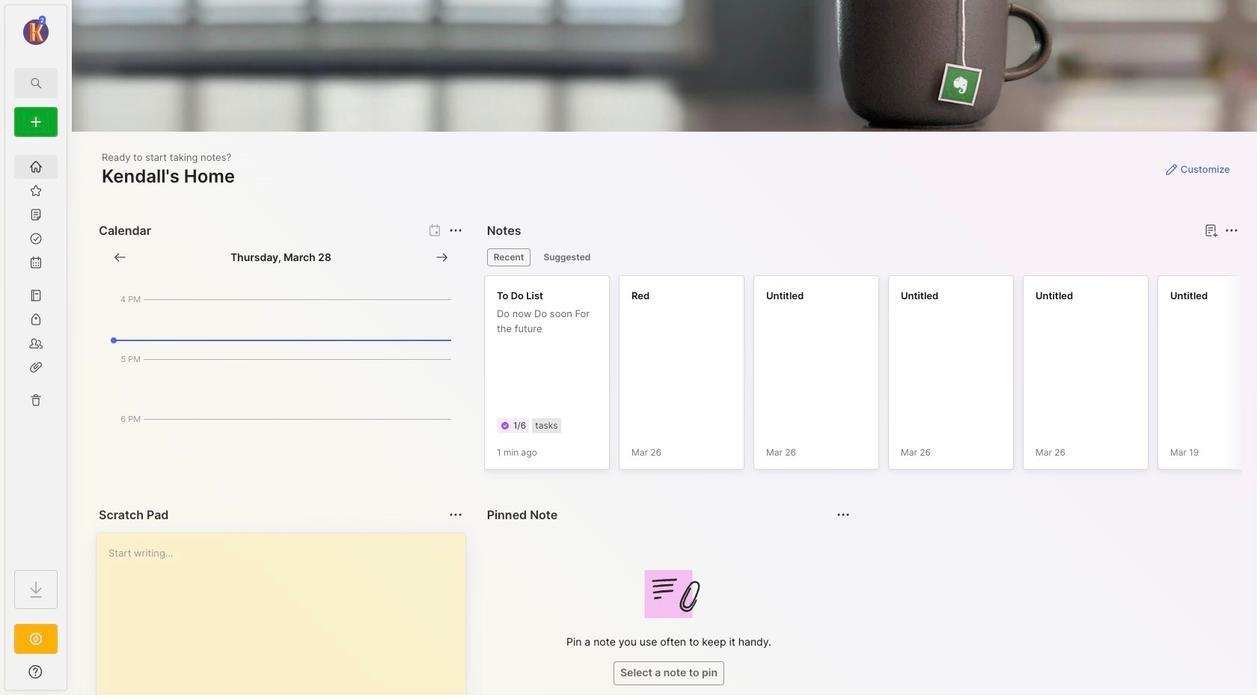 Task type: describe. For each thing, give the bounding box(es) containing it.
1 tab from the left
[[487, 249, 531, 267]]

home image
[[28, 159, 43, 174]]

0 vertical spatial more actions image
[[1224, 222, 1241, 240]]

2 tab from the left
[[537, 249, 598, 267]]

more actions image
[[447, 222, 465, 240]]

main element
[[0, 0, 72, 696]]

click to expand image
[[66, 668, 77, 686]]



Task type: vqa. For each thing, say whether or not it's contained in the screenshot.
tree
yes



Task type: locate. For each thing, give the bounding box(es) containing it.
tree inside main element
[[5, 146, 67, 557]]

tree
[[5, 146, 67, 557]]

Choose date to view field
[[231, 250, 332, 265]]

1 vertical spatial more actions image
[[447, 506, 465, 524]]

upgrade image
[[27, 630, 45, 648]]

row group
[[484, 276, 1258, 479]]

1 horizontal spatial more actions image
[[1224, 222, 1241, 240]]

more actions image
[[1224, 222, 1241, 240], [447, 506, 465, 524]]

0 horizontal spatial tab
[[487, 249, 531, 267]]

More actions field
[[445, 220, 466, 241], [1222, 220, 1243, 241], [445, 505, 466, 526], [834, 505, 855, 526]]

edit search image
[[27, 74, 45, 92]]

Start writing… text field
[[109, 534, 465, 696]]

WHAT'S NEW field
[[5, 660, 67, 684]]

1 horizontal spatial tab
[[537, 249, 598, 267]]

tab list
[[487, 249, 1237, 267]]

Account field
[[5, 14, 67, 47]]

tab
[[487, 249, 531, 267], [537, 249, 598, 267]]

0 horizontal spatial more actions image
[[447, 506, 465, 524]]



